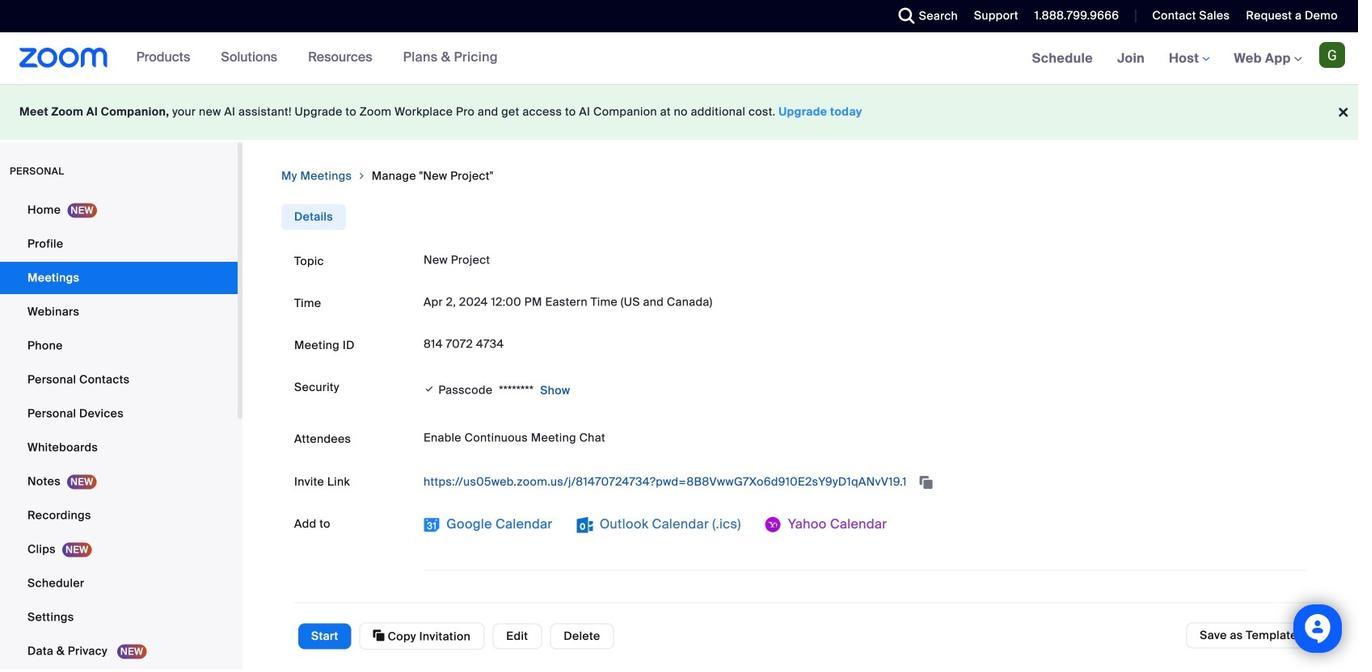 Task type: vqa. For each thing, say whether or not it's contained in the screenshot.
product information Navigation
yes



Task type: describe. For each thing, give the bounding box(es) containing it.
personal menu menu
[[0, 194, 238, 669]]

meetings navigation
[[1020, 32, 1358, 85]]

add to outlook calendar (.ics) image
[[577, 517, 593, 533]]

product information navigation
[[124, 32, 510, 84]]

checked image
[[424, 381, 435, 397]]

add to google calendar image
[[424, 517, 440, 533]]



Task type: locate. For each thing, give the bounding box(es) containing it.
tab
[[281, 204, 346, 230]]

profile picture image
[[1319, 42, 1345, 68]]

right image
[[357, 168, 367, 184]]

manage my meeting tab control tab list
[[281, 204, 346, 230]]

application
[[424, 469, 1306, 495]]

manage new project navigation
[[281, 168, 1319, 185]]

banner
[[0, 32, 1358, 85]]

zoom logo image
[[19, 48, 108, 68]]

copy image
[[373, 628, 385, 643]]

footer
[[0, 84, 1358, 140]]

add to yahoo calendar image
[[765, 517, 781, 533]]



